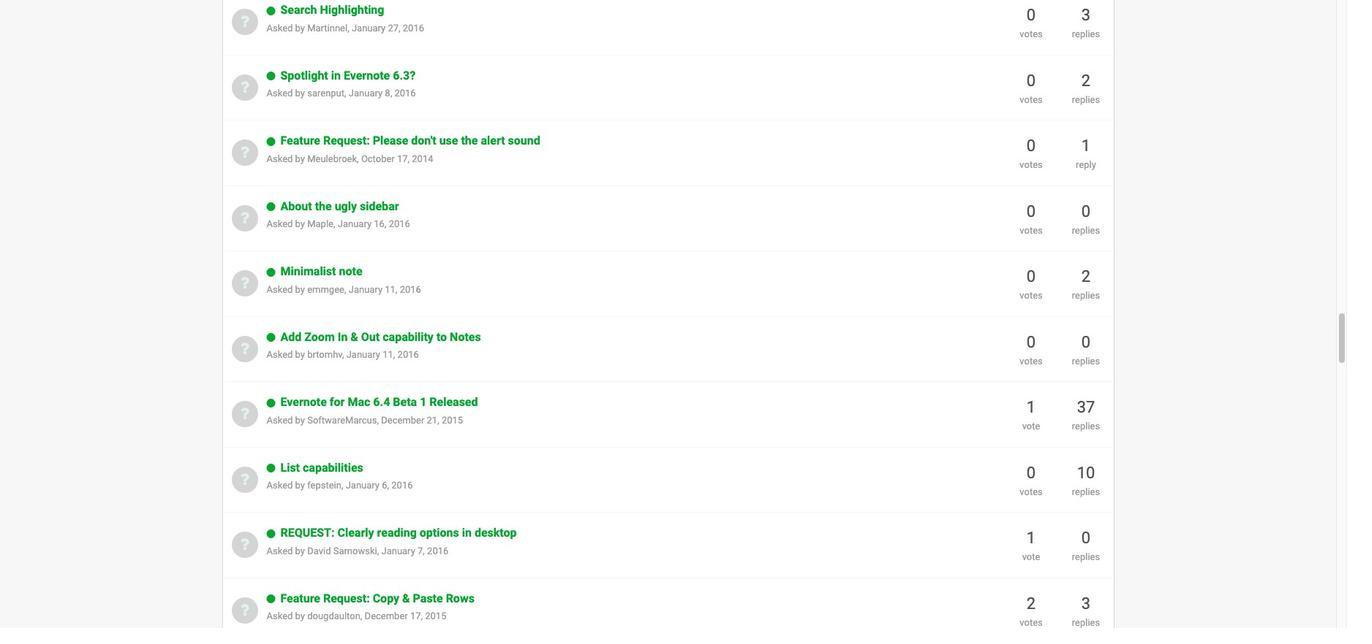 Task type: vqa. For each thing, say whether or not it's contained in the screenshot.
an
no



Task type: describe. For each thing, give the bounding box(es) containing it.
by for about the ugly sidebar
[[295, 219, 305, 230]]

37 replies
[[1072, 399, 1100, 432]]

10 replies
[[1072, 464, 1100, 498]]

ugly
[[335, 199, 357, 213]]

2015 for 2
[[425, 612, 446, 623]]

go to first unread post image for 2
[[267, 268, 275, 278]]

, for feature request: please don't use the alert sound
[[357, 154, 359, 165]]

& for 0
[[351, 330, 358, 344]]

1 vote for 37
[[1022, 399, 1040, 432]]

released
[[429, 396, 478, 410]]

2016 for spotlight in evernote 6.3?
[[394, 88, 416, 99]]

3 replies for 0
[[1072, 6, 1100, 40]]

sarnowski
[[333, 546, 377, 557]]

10
[[1077, 464, 1095, 482]]

, for evernote for mac 6.4 beta 1 released
[[377, 415, 379, 426]]

by for evernote for mac 6.4 beta 1 released
[[295, 415, 305, 426]]

, for add zoom in & out capability to notes
[[342, 350, 344, 361]]

evernote for mac 6.4 beta 1 released
[[280, 396, 478, 410]]

question image for feature
[[240, 144, 249, 160]]

clearly
[[337, 527, 374, 541]]

october
[[361, 154, 395, 165]]

0 votes for list capabilities
[[1020, 464, 1043, 498]]

asked by fepstein , january 6, 2016
[[267, 481, 413, 492]]

11, for 0
[[383, 350, 395, 361]]

, for spotlight in evernote 6.3?
[[344, 88, 346, 99]]

asked by emmgee , january 11, 2016
[[267, 284, 421, 295]]

0 replies for capability
[[1072, 333, 1100, 367]]

emmgee
[[307, 284, 344, 295]]

2016 for search highlighting
[[403, 23, 424, 34]]

6.4
[[373, 396, 390, 410]]

asked by brtomhv , january 11, 2016
[[267, 350, 419, 361]]

votes for search highlighting
[[1020, 29, 1043, 40]]

beta
[[393, 396, 417, 410]]

january for capabilities
[[346, 481, 380, 492]]

asked by meulebroek , october 17, 2014
[[267, 154, 433, 165]]

reading
[[377, 527, 417, 541]]

question image for list
[[240, 472, 249, 488]]

request: clearly reading options in desktop link
[[280, 527, 517, 541]]

2 votes
[[1020, 595, 1043, 629]]

, for list capabilities
[[341, 481, 343, 492]]

1 horizontal spatial in
[[462, 527, 472, 541]]

2 for spotlight in evernote 6.3?
[[1081, 71, 1090, 90]]

david sarnowski link
[[307, 546, 377, 557]]

notes
[[450, 330, 481, 344]]

mac
[[348, 396, 370, 410]]

capabilities
[[303, 461, 363, 475]]

january for note
[[349, 284, 382, 295]]

3 for 2
[[1081, 595, 1090, 613]]

8,
[[385, 88, 392, 99]]

21,
[[427, 415, 439, 426]]

zoom
[[304, 330, 335, 344]]

asked for about the ugly sidebar
[[267, 219, 293, 230]]

out
[[361, 330, 380, 344]]

asked by dougdaulton , december 17, 2015
[[267, 612, 446, 623]]

2 replies for minimalist note
[[1072, 268, 1100, 301]]

, for feature request: copy & paste rows
[[360, 612, 362, 623]]

desktop
[[475, 527, 517, 541]]

37
[[1077, 399, 1095, 417]]

options
[[420, 527, 459, 541]]

go to first unread post image for 0
[[267, 202, 275, 212]]

0 for about the ugly sidebar
[[1027, 202, 1036, 221]]

by for minimalist note
[[295, 284, 305, 295]]

go to first unread post image for add zoom in & out capability to notes
[[267, 333, 275, 343]]

, for about the ugly sidebar
[[333, 219, 335, 230]]

asked for list capabilities
[[267, 481, 293, 492]]

add zoom in & out capability to notes link
[[280, 330, 481, 344]]

request: clearly reading options in desktop
[[280, 527, 517, 541]]

alert
[[481, 134, 505, 148]]

6,
[[382, 481, 389, 492]]

by for add zoom in & out capability to notes
[[295, 350, 305, 361]]

sidebar
[[360, 199, 399, 213]]

asked for search highlighting
[[267, 23, 293, 34]]

7,
[[418, 546, 425, 557]]

question image for about
[[240, 210, 249, 226]]

asked for feature request: please don't use the alert sound
[[267, 154, 293, 165]]

january for zoom
[[346, 350, 380, 361]]

request:
[[280, 527, 335, 541]]

highlighting
[[320, 3, 384, 17]]

by for feature request: please don't use the alert sound
[[295, 154, 305, 165]]

0 votes for search highlighting
[[1020, 6, 1043, 40]]

replies for copy
[[1072, 618, 1100, 629]]

december for 2
[[365, 612, 408, 623]]

go to first unread post image for search highlighting
[[267, 6, 275, 16]]

4 replies from the top
[[1072, 290, 1100, 301]]

about the ugly sidebar link
[[280, 199, 399, 213]]

replies for ugly
[[1072, 225, 1100, 236]]

note
[[339, 265, 362, 279]]

1 0 replies from the top
[[1072, 202, 1100, 236]]

vote for 37
[[1022, 421, 1040, 432]]

asked by softwaremarcus , december 21, 2015
[[267, 415, 463, 426]]

about
[[280, 199, 312, 213]]

softwaremarcus link
[[307, 415, 377, 426]]

by for spotlight in evernote 6.3?
[[295, 88, 305, 99]]

dougdaulton
[[307, 612, 360, 623]]

list capabilities link
[[280, 461, 363, 475]]

asked by martinnel , january 27, 2016
[[267, 23, 424, 34]]

spotlight
[[280, 69, 328, 82]]

question image for minimalist
[[240, 275, 249, 291]]

in
[[338, 330, 348, 344]]

by for list capabilities
[[295, 481, 305, 492]]

1 replies from the top
[[1072, 29, 1100, 40]]

go to first unread post image for feature request: copy & paste rows
[[267, 595, 275, 605]]

david
[[307, 546, 331, 557]]

votes for about the ugly sidebar
[[1020, 225, 1043, 236]]

27,
[[388, 23, 400, 34]]

0 for search highlighting
[[1027, 6, 1036, 24]]

1 vertical spatial evernote
[[280, 396, 327, 410]]

by for feature request: copy & paste rows
[[295, 612, 305, 623]]

question image for add
[[240, 341, 249, 357]]

0 votes for add zoom in & out capability to notes
[[1020, 333, 1043, 367]]

paste
[[413, 592, 443, 606]]

asked for spotlight in evernote 6.3?
[[267, 88, 293, 99]]

feature request: copy & paste rows link
[[280, 592, 475, 606]]

meulebroek link
[[307, 154, 357, 165]]

meulebroek
[[307, 154, 357, 165]]

replies for reading
[[1072, 552, 1100, 563]]

0 for minimalist note
[[1027, 268, 1036, 286]]

spotlight in evernote 6.3? link
[[280, 69, 416, 82]]



Task type: locate. For each thing, give the bounding box(es) containing it.
asked down the search
[[267, 23, 293, 34]]

1 go to first unread post image from the top
[[267, 6, 275, 16]]

by
[[295, 23, 305, 34], [295, 88, 305, 99], [295, 154, 305, 165], [295, 219, 305, 230], [295, 284, 305, 295], [295, 350, 305, 361], [295, 415, 305, 426], [295, 481, 305, 492], [295, 546, 305, 557], [295, 612, 305, 623]]

7 votes from the top
[[1020, 487, 1043, 498]]

0 vertical spatial the
[[461, 134, 478, 148]]

0 vertical spatial &
[[351, 330, 358, 344]]

0 replies for desktop
[[1072, 530, 1100, 563]]

add zoom in & out capability to notes
[[280, 330, 481, 344]]

go to first unread post image for 1
[[267, 137, 275, 147]]

1 vote for 0
[[1022, 530, 1040, 563]]

1 reply
[[1076, 137, 1096, 171]]

2 vote from the top
[[1022, 552, 1040, 563]]

2 inside 2 votes
[[1027, 595, 1036, 613]]

asked for evernote for mac 6.4 beta 1 released
[[267, 415, 293, 426]]

1 vertical spatial 3 replies
[[1072, 595, 1100, 629]]

votes
[[1020, 29, 1043, 40], [1020, 94, 1043, 105], [1020, 160, 1043, 171], [1020, 225, 1043, 236], [1020, 290, 1043, 301], [1020, 356, 1043, 367], [1020, 487, 1043, 498], [1020, 618, 1043, 629]]

, down evernote for mac 6.4 beta 1 released on the left of the page
[[377, 415, 379, 426]]

go to first unread post image for 37
[[267, 399, 275, 409]]

1 vertical spatial 0 replies
[[1072, 333, 1100, 367]]

1 vote from the top
[[1022, 421, 1040, 432]]

0 vertical spatial 11,
[[385, 284, 397, 295]]

2 for minimalist note
[[1081, 268, 1090, 286]]

6 votes from the top
[[1020, 356, 1043, 367]]

16,
[[374, 219, 386, 230]]

in right "options"
[[462, 527, 472, 541]]

by left "david"
[[295, 546, 305, 557]]

minimalist note
[[280, 265, 362, 279]]

asked for minimalist note
[[267, 284, 293, 295]]

4 go to first unread post image from the top
[[267, 464, 275, 474]]

6 by from the top
[[295, 350, 305, 361]]

0 for spotlight in evernote 6.3?
[[1027, 71, 1036, 90]]

0 for list capabilities
[[1027, 464, 1036, 482]]

to
[[436, 330, 447, 344]]

evernote left 'for'
[[280, 396, 327, 410]]

1 vertical spatial vote
[[1022, 552, 1040, 563]]

question image for search
[[240, 14, 249, 30]]

the up maple link
[[315, 199, 332, 213]]

1 vertical spatial december
[[365, 612, 408, 623]]

0 vertical spatial feature
[[280, 134, 320, 148]]

7 by from the top
[[295, 415, 305, 426]]

the right use
[[461, 134, 478, 148]]

6.3?
[[393, 69, 416, 82]]

question image for request:
[[240, 537, 249, 553]]

search
[[280, 3, 317, 17]]

2016 for minimalist note
[[400, 284, 421, 295]]

1 vertical spatial 2
[[1081, 268, 1090, 286]]

1 asked from the top
[[267, 23, 293, 34]]

3 0 votes from the top
[[1020, 137, 1043, 171]]

& for 2
[[402, 592, 410, 606]]

2 go to first unread post image from the top
[[267, 71, 275, 82]]

2016 right '8,'
[[394, 88, 416, 99]]

2 3 from the top
[[1081, 595, 1090, 613]]

, down the highlighting
[[347, 23, 349, 34]]

question image
[[240, 14, 249, 30], [240, 79, 249, 95], [240, 341, 249, 357], [240, 603, 249, 619]]

0 for add zoom in & out capability to notes
[[1027, 333, 1036, 352]]

1 vertical spatial &
[[402, 592, 410, 606]]

1 vertical spatial 11,
[[383, 350, 395, 361]]

0 votes for feature request: please don't use the alert sound
[[1020, 137, 1043, 171]]

2016 right 16,
[[389, 219, 410, 230]]

2016 right 6,
[[391, 481, 413, 492]]

7 0 votes from the top
[[1020, 464, 1043, 498]]

2 question image from the top
[[240, 210, 249, 226]]

january down request: clearly reading options in desktop
[[381, 546, 415, 557]]

1
[[1081, 137, 1090, 155], [420, 396, 427, 410], [1027, 399, 1036, 417], [1027, 530, 1036, 548]]

replies for mac
[[1072, 421, 1100, 432]]

17, for 2
[[410, 612, 423, 623]]

11, for 2
[[385, 284, 397, 295]]

january down out
[[346, 350, 380, 361]]

feature request: please don't use the alert sound
[[280, 134, 540, 148]]

the
[[461, 134, 478, 148], [315, 199, 332, 213]]

2016 right 7,
[[427, 546, 448, 557]]

9 by from the top
[[295, 546, 305, 557]]

6 0 votes from the top
[[1020, 333, 1043, 367]]

go to first unread post image
[[267, 6, 275, 16], [267, 71, 275, 82], [267, 333, 275, 343], [267, 464, 275, 474], [267, 529, 275, 540], [267, 595, 275, 605]]

1 1 vote from the top
[[1022, 399, 1040, 432]]

1 horizontal spatial &
[[402, 592, 410, 606]]

in
[[331, 69, 341, 82], [462, 527, 472, 541]]

6 replies from the top
[[1072, 421, 1100, 432]]

asked down request:
[[267, 546, 293, 557]]

by down the search
[[295, 23, 305, 34]]

2015 for 1
[[442, 415, 463, 426]]

1 question image from the top
[[240, 14, 249, 30]]

votes for list capabilities
[[1020, 487, 1043, 498]]

0 vertical spatial vote
[[1022, 421, 1040, 432]]

don't
[[411, 134, 436, 148]]

capability
[[383, 330, 434, 344]]

1 vertical spatial 2 replies
[[1072, 268, 1100, 301]]

3 question image from the top
[[240, 275, 249, 291]]

, down capabilities
[[341, 481, 343, 492]]

asked by sarenput , january 8, 2016
[[267, 88, 416, 99]]

2 go to first unread post image from the top
[[267, 202, 275, 212]]

& right copy
[[402, 592, 410, 606]]

1 vertical spatial 1 vote
[[1022, 530, 1040, 563]]

january for the
[[338, 219, 372, 230]]

go to first unread post image
[[267, 137, 275, 147], [267, 202, 275, 212], [267, 268, 275, 278], [267, 399, 275, 409]]

1 inside 1 reply
[[1081, 137, 1090, 155]]

9 replies from the top
[[1072, 618, 1100, 629]]

asked down list
[[267, 481, 293, 492]]

0 vertical spatial 1 vote
[[1022, 399, 1040, 432]]

1 vote
[[1022, 399, 1040, 432], [1022, 530, 1040, 563]]

3 replies
[[1072, 6, 1100, 40], [1072, 595, 1100, 629]]

asked by david sarnowski , january 7, 2016
[[267, 546, 448, 557]]

2016 down capability
[[398, 350, 419, 361]]

use
[[439, 134, 458, 148]]

17, left 2014
[[397, 154, 410, 165]]

5 asked from the top
[[267, 284, 293, 295]]

0 horizontal spatial evernote
[[280, 396, 327, 410]]

5 replies from the top
[[1072, 356, 1100, 367]]

4 question image from the top
[[240, 406, 249, 422]]

2 votes from the top
[[1020, 94, 1043, 105]]

by down list
[[295, 481, 305, 492]]

asked for feature request: copy & paste rows
[[267, 612, 293, 623]]

request:
[[323, 134, 370, 148], [323, 592, 370, 606]]

by down about
[[295, 219, 305, 230]]

replies for in
[[1072, 356, 1100, 367]]

december for 1
[[381, 415, 424, 426]]

0 vertical spatial 2
[[1081, 71, 1090, 90]]

votes for spotlight in evernote 6.3?
[[1020, 94, 1043, 105]]

, down in
[[342, 350, 344, 361]]

1 vertical spatial 2015
[[425, 612, 446, 623]]

8 votes from the top
[[1020, 618, 1043, 629]]

0 vertical spatial request:
[[323, 134, 370, 148]]

2 feature from the top
[[280, 592, 320, 606]]

evernote
[[344, 69, 390, 82], [280, 396, 327, 410]]

2 replies for spotlight in evernote 6.3?
[[1072, 71, 1100, 105]]

17, for 0
[[397, 154, 410, 165]]

maple link
[[307, 219, 333, 230]]

4 go to first unread post image from the top
[[267, 399, 275, 409]]

asked down about
[[267, 219, 293, 230]]

asked up list
[[267, 415, 293, 426]]

1 vote left the 37 replies
[[1022, 399, 1040, 432]]

4 0 votes from the top
[[1020, 202, 1043, 236]]

feature for 0
[[280, 134, 320, 148]]

replies for evernote
[[1072, 94, 1100, 105]]

brtomhv link
[[307, 350, 342, 361]]

4 question image from the top
[[240, 603, 249, 619]]

by for search highlighting
[[295, 23, 305, 34]]

asked left dougdaulton link
[[267, 612, 293, 623]]

december down beta
[[381, 415, 424, 426]]

january left '8,'
[[349, 88, 383, 99]]

1 horizontal spatial the
[[461, 134, 478, 148]]

3
[[1081, 6, 1090, 24], [1081, 595, 1090, 613]]

request: for 0
[[323, 134, 370, 148]]

2 request: from the top
[[323, 592, 370, 606]]

0 votes
[[1020, 6, 1043, 40], [1020, 71, 1043, 105], [1020, 137, 1043, 171], [1020, 202, 1043, 236], [1020, 268, 1043, 301], [1020, 333, 1043, 367], [1020, 464, 1043, 498]]

for
[[330, 396, 345, 410]]

1 votes from the top
[[1020, 29, 1043, 40]]

asked for request: clearly reading options in desktop
[[267, 546, 293, 557]]

6 go to first unread post image from the top
[[267, 595, 275, 605]]

sarenput
[[307, 88, 344, 99]]

december down copy
[[365, 612, 408, 623]]

by down the add
[[295, 350, 305, 361]]

0 vertical spatial 3 replies
[[1072, 6, 1100, 40]]

feature for 2
[[280, 592, 320, 606]]

0 horizontal spatial in
[[331, 69, 341, 82]]

, down note
[[344, 284, 346, 295]]

3 go to first unread post image from the top
[[267, 333, 275, 343]]

martinnel
[[307, 23, 347, 34]]

1 horizontal spatial evernote
[[344, 69, 390, 82]]

replies
[[1072, 29, 1100, 40], [1072, 94, 1100, 105], [1072, 225, 1100, 236], [1072, 290, 1100, 301], [1072, 356, 1100, 367], [1072, 421, 1100, 432], [1072, 487, 1100, 498], [1072, 552, 1100, 563], [1072, 618, 1100, 629]]

0 horizontal spatial &
[[351, 330, 358, 344]]

0 vertical spatial evernote
[[344, 69, 390, 82]]

feature up meulebroek
[[280, 134, 320, 148]]

2014
[[412, 154, 433, 165]]

1 vertical spatial 3
[[1081, 595, 1090, 613]]

by left meulebroek
[[295, 154, 305, 165]]

2 0 replies from the top
[[1072, 333, 1100, 367]]

4 asked from the top
[[267, 219, 293, 230]]

3 go to first unread post image from the top
[[267, 268, 275, 278]]

1 feature from the top
[[280, 134, 320, 148]]

request: for 2
[[323, 592, 370, 606]]

1 request: from the top
[[323, 134, 370, 148]]

copy
[[373, 592, 399, 606]]

fepstein link
[[307, 481, 341, 492]]

2 replies from the top
[[1072, 94, 1100, 105]]

6 asked from the top
[[267, 350, 293, 361]]

7 asked from the top
[[267, 415, 293, 426]]

, for minimalist note
[[344, 284, 346, 295]]

1 vertical spatial feature
[[280, 592, 320, 606]]

spotlight in evernote 6.3?
[[280, 69, 416, 82]]

3 question image from the top
[[240, 341, 249, 357]]

by left the softwaremarcus on the left bottom
[[295, 415, 305, 426]]

6 question image from the top
[[240, 537, 249, 553]]

about the ugly sidebar
[[280, 199, 399, 213]]

2015 down released
[[442, 415, 463, 426]]

january down the ugly
[[338, 219, 372, 230]]

december
[[381, 415, 424, 426], [365, 612, 408, 623]]

question image for evernote
[[240, 406, 249, 422]]

0
[[1027, 6, 1036, 24], [1027, 71, 1036, 90], [1027, 137, 1036, 155], [1027, 202, 1036, 221], [1081, 202, 1090, 221], [1027, 268, 1036, 286], [1027, 333, 1036, 352], [1081, 333, 1090, 352], [1027, 464, 1036, 482], [1081, 530, 1090, 548]]

asked
[[267, 23, 293, 34], [267, 88, 293, 99], [267, 154, 293, 165], [267, 219, 293, 230], [267, 284, 293, 295], [267, 350, 293, 361], [267, 415, 293, 426], [267, 481, 293, 492], [267, 546, 293, 557], [267, 612, 293, 623]]

january for in
[[349, 88, 383, 99]]

question image for feature
[[240, 603, 249, 619]]

, down about the ugly sidebar link
[[333, 219, 335, 230]]

0 vertical spatial december
[[381, 415, 424, 426]]

0 vertical spatial 0 replies
[[1072, 202, 1100, 236]]

0 vertical spatial 2 replies
[[1072, 71, 1100, 105]]

3 for 0
[[1081, 6, 1090, 24]]

5 question image from the top
[[240, 472, 249, 488]]

vote for 0
[[1022, 552, 1040, 563]]

0 votes for spotlight in evernote 6.3?
[[1020, 71, 1043, 105]]

feature request: please don't use the alert sound link
[[280, 134, 540, 148]]

question image for spotlight
[[240, 79, 249, 95]]

& right in
[[351, 330, 358, 344]]

1 3 replies from the top
[[1072, 6, 1100, 40]]

, down spotlight in evernote 6.3?
[[344, 88, 346, 99]]

1 2 replies from the top
[[1072, 71, 1100, 105]]

1 vertical spatial 17,
[[410, 612, 423, 623]]

10 by from the top
[[295, 612, 305, 623]]

asked up about
[[267, 154, 293, 165]]

2 by from the top
[[295, 88, 305, 99]]

vote
[[1022, 421, 1040, 432], [1022, 552, 1040, 563]]

0 for feature request: please don't use the alert sound
[[1027, 137, 1036, 155]]

, down feature request: copy & paste rows
[[360, 612, 362, 623]]

0 horizontal spatial the
[[315, 199, 332, 213]]

january down note
[[349, 284, 382, 295]]

brtomhv
[[307, 350, 342, 361]]

evernote for mac 6.4 beta 1 released link
[[280, 396, 478, 410]]

1 vote up 2 votes
[[1022, 530, 1040, 563]]

0 vertical spatial in
[[331, 69, 341, 82]]

11, down add zoom in & out capability to notes
[[383, 350, 395, 361]]

votes for feature request: please don't use the alert sound
[[1020, 160, 1043, 171]]

vote left the 37 replies
[[1022, 421, 1040, 432]]

5 0 votes from the top
[[1020, 268, 1043, 301]]

, down the reading
[[377, 546, 379, 557]]

2 vertical spatial 0 replies
[[1072, 530, 1100, 563]]

2016 for about the ugly sidebar
[[389, 219, 410, 230]]

fepstein
[[307, 481, 341, 492]]

asked by maple , january 16, 2016
[[267, 219, 410, 230]]

by left dougdaulton
[[295, 612, 305, 623]]

feature up dougdaulton link
[[280, 592, 320, 606]]

4 by from the top
[[295, 219, 305, 230]]

2
[[1081, 71, 1090, 90], [1081, 268, 1090, 286], [1027, 595, 1036, 613]]

minimalist
[[280, 265, 336, 279]]

1 question image from the top
[[240, 144, 249, 160]]

1 3 from the top
[[1081, 6, 1090, 24]]

8 asked from the top
[[267, 481, 293, 492]]

3 0 replies from the top
[[1072, 530, 1100, 563]]

2 0 votes from the top
[[1020, 71, 1043, 105]]

0 votes for about the ugly sidebar
[[1020, 202, 1043, 236]]

3 replies for 2
[[1072, 595, 1100, 629]]

go to first unread post image for list capabilities
[[267, 464, 275, 474]]

by down spotlight
[[295, 88, 305, 99]]

2016 up capability
[[400, 284, 421, 295]]

evernote up '8,'
[[344, 69, 390, 82]]

2 2 replies from the top
[[1072, 268, 1100, 301]]

8 by from the top
[[295, 481, 305, 492]]

in up asked by sarenput , january 8, 2016
[[331, 69, 341, 82]]

0 votes for minimalist note
[[1020, 268, 1043, 301]]

sarenput link
[[307, 88, 344, 99]]

2 question image from the top
[[240, 79, 249, 95]]

2 3 replies from the top
[[1072, 595, 1100, 629]]

17, down paste
[[410, 612, 423, 623]]

5 votes from the top
[[1020, 290, 1043, 301]]

add
[[280, 330, 301, 344]]

0 vertical spatial 2015
[[442, 415, 463, 426]]

11, up add zoom in & out capability to notes
[[385, 284, 397, 295]]

3 replies from the top
[[1072, 225, 1100, 236]]

votes for feature request: copy & paste rows
[[1020, 618, 1043, 629]]

january down the highlighting
[[352, 23, 386, 34]]

1 go to first unread post image from the top
[[267, 137, 275, 147]]

go to first unread post image for spotlight in evernote 6.3?
[[267, 71, 275, 82]]

search highlighting link
[[280, 3, 384, 17]]

2016 for list capabilities
[[391, 481, 413, 492]]

7 replies from the top
[[1072, 487, 1100, 498]]

maple
[[307, 219, 333, 230]]

8 replies from the top
[[1072, 552, 1100, 563]]

2015 down paste
[[425, 612, 446, 623]]

asked down minimalist
[[267, 284, 293, 295]]

by down minimalist
[[295, 284, 305, 295]]

, for search highlighting
[[347, 23, 349, 34]]

9 asked from the top
[[267, 546, 293, 557]]

1 by from the top
[[295, 23, 305, 34]]

2016 for add zoom in & out capability to notes
[[398, 350, 419, 361]]

question image
[[240, 144, 249, 160], [240, 210, 249, 226], [240, 275, 249, 291], [240, 406, 249, 422], [240, 472, 249, 488], [240, 537, 249, 553]]

2 vertical spatial 2
[[1027, 595, 1036, 613]]

0 replies up 37
[[1072, 333, 1100, 367]]

sound
[[508, 134, 540, 148]]

january
[[352, 23, 386, 34], [349, 88, 383, 99], [338, 219, 372, 230], [349, 284, 382, 295], [346, 350, 380, 361], [346, 481, 380, 492], [381, 546, 415, 557]]

10 asked from the top
[[267, 612, 293, 623]]

1 0 votes from the top
[[1020, 6, 1043, 40]]

0 vertical spatial 17,
[[397, 154, 410, 165]]

request: up asked by meulebroek , october 17, 2014 on the top of page
[[323, 134, 370, 148]]

1 vertical spatial the
[[315, 199, 332, 213]]

search highlighting
[[280, 3, 384, 17]]

1 vertical spatial in
[[462, 527, 472, 541]]

january left 6,
[[346, 481, 380, 492]]

rows
[[446, 592, 475, 606]]

votes for minimalist note
[[1020, 290, 1043, 301]]

4 votes from the top
[[1020, 225, 1043, 236]]

1 vertical spatial request:
[[323, 592, 370, 606]]

feature request: copy & paste rows
[[280, 592, 475, 606]]

2 1 vote from the top
[[1022, 530, 1040, 563]]

3 votes from the top
[[1020, 160, 1043, 171]]

january for highlighting
[[352, 23, 386, 34]]

request: up asked by dougdaulton , december 17, 2015
[[323, 592, 370, 606]]

2016 right 27,
[[403, 23, 424, 34]]

votes for add zoom in & out capability to notes
[[1020, 356, 1043, 367]]

2 asked from the top
[[267, 88, 293, 99]]

vote up 2 votes
[[1022, 552, 1040, 563]]

, left october
[[357, 154, 359, 165]]

softwaremarcus
[[307, 415, 377, 426]]

emmgee link
[[307, 284, 344, 295]]

asked down spotlight
[[267, 88, 293, 99]]

list
[[280, 461, 300, 475]]

please
[[373, 134, 408, 148]]

reply
[[1076, 160, 1096, 171]]

asked down the add
[[267, 350, 293, 361]]

dougdaulton link
[[307, 612, 360, 623]]

martinnel link
[[307, 23, 347, 34]]

0 replies down 10 replies
[[1072, 530, 1100, 563]]

3 by from the top
[[295, 154, 305, 165]]

list capabilities
[[280, 461, 363, 475]]

0 vertical spatial 3
[[1081, 6, 1090, 24]]

3 asked from the top
[[267, 154, 293, 165]]

go to first unread post image for request: clearly reading options in desktop
[[267, 529, 275, 540]]

0 replies
[[1072, 202, 1100, 236], [1072, 333, 1100, 367], [1072, 530, 1100, 563]]

0 replies down reply
[[1072, 202, 1100, 236]]

asked for add zoom in & out capability to notes
[[267, 350, 293, 361]]

5 by from the top
[[295, 284, 305, 295]]

5 go to first unread post image from the top
[[267, 529, 275, 540]]



